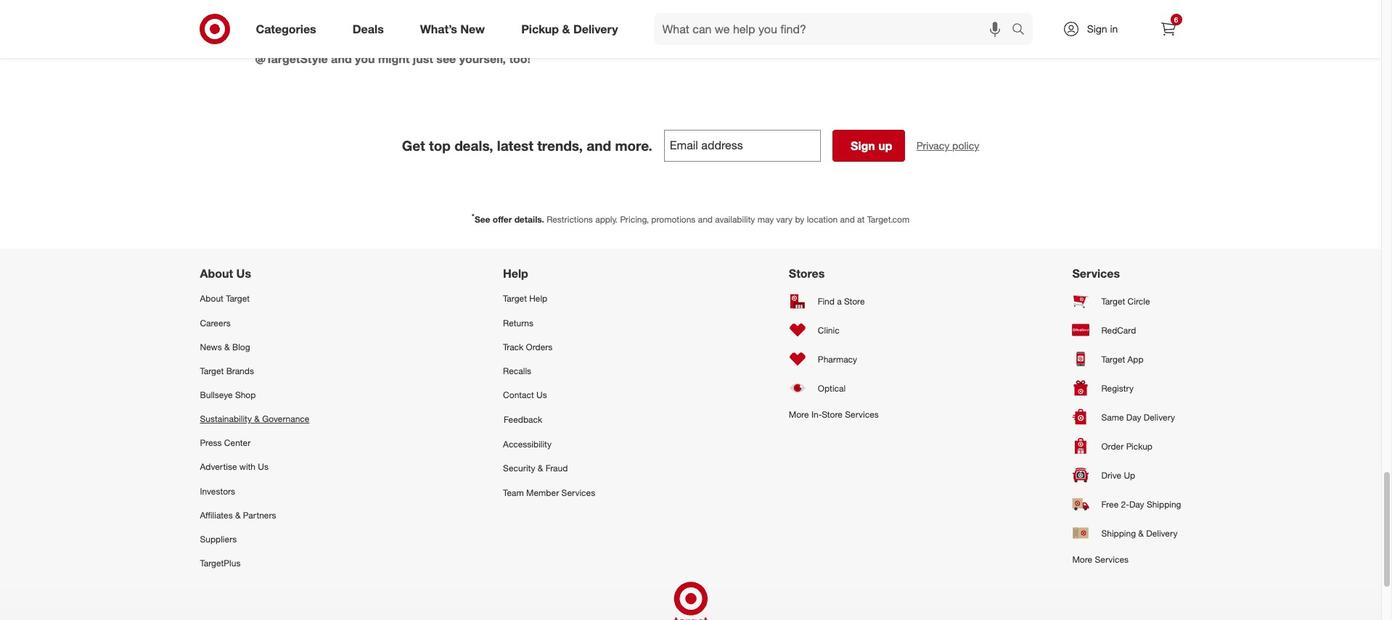 Task type: describe. For each thing, give the bounding box(es) containing it.
feedback button
[[503, 407, 596, 433]]

target,
[[879, 19, 917, 33]]

same
[[1102, 412, 1124, 423]]

more services
[[1073, 555, 1129, 566]]

accessibility link
[[503, 433, 596, 457]]

& for news
[[224, 342, 230, 353]]

trends,
[[537, 138, 583, 154]]

governance
[[262, 414, 310, 425]]

up
[[879, 139, 893, 153]]

target help link
[[503, 287, 596, 311]]

0 horizontal spatial our
[[796, 35, 814, 50]]

& for security
[[538, 464, 543, 474]]

get
[[402, 138, 425, 154]]

guests.
[[1038, 19, 1078, 33]]

about for about target
[[200, 294, 224, 305]]

see
[[475, 214, 491, 225]]

orders
[[526, 342, 553, 353]]

and down the picked,
[[331, 52, 352, 66]]

center
[[224, 438, 251, 449]]

6 link
[[1153, 13, 1185, 45]]

member
[[526, 488, 559, 499]]

may
[[758, 214, 774, 225]]

of down from
[[781, 35, 792, 50]]

us for about us
[[236, 267, 251, 281]]

& for shipping
[[1139, 529, 1144, 539]]

and down guests.
[[1055, 35, 1076, 50]]

partners
[[243, 510, 276, 521]]

you
[[355, 52, 375, 66]]

and right location
[[841, 214, 855, 225]]

target brands
[[200, 366, 254, 377]]

1 hand- from the left
[[299, 35, 332, 50]]

* see offer details. restrictions apply. pricing, promotions and availability may vary by location and at target.com
[[472, 212, 910, 225]]

order pickup
[[1102, 441, 1153, 452]]

and left more.
[[587, 138, 612, 154]]

bullseye shop
[[200, 390, 256, 401]]

targetplus
[[200, 558, 241, 569]]

advertise with us
[[200, 462, 269, 473]]

target inside 'link'
[[1102, 296, 1126, 307]]

and down trends
[[696, 35, 717, 50]]

partners
[[942, 19, 989, 33]]

targetplus link
[[200, 552, 310, 576]]

sign for sign up
[[851, 139, 876, 153]]

0 vertical spatial day
[[1127, 412, 1142, 423]]

contact us
[[503, 390, 547, 401]]

what's new link
[[408, 13, 503, 45]]

drive
[[1102, 470, 1122, 481]]

about us
[[200, 267, 251, 281]]

sign in link
[[1050, 13, 1141, 45]]

news & blog link
[[200, 335, 310, 359]]

group
[[578, 35, 611, 50]]

sign up
[[851, 139, 893, 153]]

track orders link
[[503, 335, 596, 359]]

press center link
[[200, 432, 310, 456]]

tag
[[1079, 35, 1097, 50]]

deals
[[353, 21, 384, 36]]

1 horizontal spatial a
[[837, 296, 842, 307]]

find
[[818, 296, 835, 307]]

team member services
[[503, 488, 596, 499]]

details.
[[515, 214, 544, 225]]

availability
[[715, 214, 755, 225]]

privacy policy
[[917, 140, 980, 152]]

sign in
[[1088, 23, 1119, 35]]

target down trends
[[658, 35, 693, 50]]

app
[[1128, 354, 1144, 365]]

pharmacy
[[818, 354, 858, 365]]

categories
[[256, 21, 316, 36]]

thousands
[[720, 35, 778, 50]]

contact
[[503, 390, 534, 401]]

trends
[[667, 19, 703, 33]]

of left us
[[614, 35, 625, 50]]

of right full
[[617, 19, 628, 33]]

up
[[1124, 470, 1136, 481]]

recalls
[[503, 366, 532, 377]]

sustainability & governance
[[200, 414, 310, 425]]

by inside * see offer details. restrictions apply. pricing, promotions and availability may vary by location and at target.com
[[795, 214, 805, 225]]

2 hand- from the left
[[374, 35, 407, 50]]

location
[[807, 214, 838, 225]]

get top deals, latest trends, and more.
[[402, 138, 653, 154]]

& for affiliates
[[235, 510, 241, 521]]

policy
[[953, 140, 980, 152]]

and right trends
[[706, 19, 727, 33]]

pickup & delivery link
[[509, 13, 637, 45]]

free 2-day shipping
[[1102, 499, 1182, 510]]

target up crafted
[[528, 19, 563, 33]]

target left app
[[1102, 354, 1126, 365]]

deals,
[[455, 138, 493, 154]]

careers
[[200, 318, 231, 329]]

feedback
[[504, 415, 543, 426]]

@targetstyle
[[255, 52, 328, 66]]

target app
[[1102, 354, 1144, 365]]

consider target finds your virtual walk down the target aisle, full of ideas, trends and stories from real people at target, our partners and our guests. every story is hand-picked, hand-curated and hand-crafted by a group of us at target and thousands of our instagramming friends. just post a picture and tag @targetstyle and you might just see yourself, too!
[[255, 19, 1112, 66]]

circle
[[1128, 296, 1151, 307]]

about target link
[[200, 287, 310, 311]]

latest
[[497, 138, 534, 154]]

0 horizontal spatial help
[[503, 267, 529, 281]]

shipping & delivery link
[[1073, 520, 1182, 549]]

1 vertical spatial at
[[644, 35, 655, 50]]

1 vertical spatial day
[[1130, 499, 1145, 510]]

store for in-
[[822, 410, 843, 421]]

2-
[[1122, 499, 1130, 510]]

top
[[429, 138, 451, 154]]

from
[[771, 19, 797, 33]]

0 horizontal spatial a
[[568, 35, 575, 50]]

apply.
[[596, 214, 618, 225]]



Task type: locate. For each thing, give the bounding box(es) containing it.
too!
[[509, 52, 531, 66]]

0 horizontal spatial more
[[789, 410, 809, 421]]

pricing,
[[620, 214, 649, 225]]

services down fraud
[[562, 488, 596, 499]]

sign inside sign up "button"
[[851, 139, 876, 153]]

day right same
[[1127, 412, 1142, 423]]

0 horizontal spatial sign
[[851, 139, 876, 153]]

by right vary
[[795, 214, 805, 225]]

might
[[378, 52, 410, 66]]

by right crafted
[[552, 35, 565, 50]]

delivery
[[574, 21, 618, 36], [1144, 412, 1176, 423], [1147, 529, 1178, 539]]

at inside * see offer details. restrictions apply. pricing, promotions and availability may vary by location and at target.com
[[858, 214, 865, 225]]

news
[[200, 342, 222, 353]]

a right post
[[1003, 35, 1010, 50]]

0 horizontal spatial us
[[236, 267, 251, 281]]

None text field
[[664, 130, 821, 162]]

2 horizontal spatial a
[[1003, 35, 1010, 50]]

clinic link
[[789, 316, 879, 345]]

about up about target
[[200, 267, 233, 281]]

by inside consider target finds your virtual walk down the target aisle, full of ideas, trends and stories from real people at target, our partners and our guests. every story is hand-picked, hand-curated and hand-crafted by a group of us at target and thousands of our instagramming friends. just post a picture and tag @targetstyle and you might just see yourself, too!
[[552, 35, 565, 50]]

advertise
[[200, 462, 237, 473]]

shipping up more services link
[[1102, 529, 1136, 539]]

instagramming
[[817, 35, 901, 50]]

1 vertical spatial pickup
[[1127, 441, 1153, 452]]

pickup up too!
[[521, 21, 559, 36]]

suppliers link
[[200, 528, 310, 552]]

more for more in-store services
[[789, 410, 809, 421]]

target left circle
[[1102, 296, 1126, 307]]

2 horizontal spatial our
[[1016, 19, 1035, 33]]

what's new
[[420, 21, 485, 36]]

order pickup link
[[1073, 432, 1182, 461]]

pickup right order
[[1127, 441, 1153, 452]]

0 vertical spatial sign
[[1088, 23, 1108, 35]]

0 vertical spatial store
[[845, 296, 865, 307]]

1 horizontal spatial more
[[1073, 555, 1093, 566]]

blog
[[232, 342, 250, 353]]

free
[[1102, 499, 1119, 510]]

every
[[1081, 19, 1112, 33]]

more left in-
[[789, 410, 809, 421]]

the
[[507, 19, 525, 33]]

sign up button
[[833, 130, 905, 162]]

1 horizontal spatial store
[[845, 296, 865, 307]]

security & fraud
[[503, 464, 568, 474]]

hand- down the your at the top left of page
[[374, 35, 407, 50]]

1 vertical spatial shipping
[[1102, 529, 1136, 539]]

& down free 2-day shipping
[[1139, 529, 1144, 539]]

just
[[413, 52, 433, 66]]

more services link
[[1073, 549, 1182, 573]]

1 vertical spatial more
[[1073, 555, 1093, 566]]

target: expect more. pay less. image
[[487, 576, 895, 621]]

registry link
[[1073, 374, 1182, 403]]

0 vertical spatial about
[[200, 267, 233, 281]]

0 horizontal spatial shipping
[[1102, 529, 1136, 539]]

affiliates
[[200, 510, 233, 521]]

aisle,
[[566, 19, 594, 33]]

more down shipping & delivery link
[[1073, 555, 1093, 566]]

hand-
[[299, 35, 332, 50], [374, 35, 407, 50], [476, 35, 509, 50]]

delivery for shipping & delivery
[[1147, 529, 1178, 539]]

help inside target help link
[[530, 294, 548, 305]]

6
[[1175, 15, 1179, 24]]

about up careers
[[200, 294, 224, 305]]

investors link
[[200, 480, 310, 504]]

hand- right is
[[299, 35, 332, 50]]

security & fraud link
[[503, 457, 596, 481]]

curated
[[407, 35, 449, 50]]

help up target help
[[503, 267, 529, 281]]

down
[[474, 19, 504, 33]]

vary
[[777, 214, 793, 225]]

1 horizontal spatial help
[[530, 294, 548, 305]]

1 vertical spatial help
[[530, 294, 548, 305]]

about
[[200, 267, 233, 281], [200, 294, 224, 305]]

2 vertical spatial at
[[858, 214, 865, 225]]

optical link
[[789, 374, 879, 403]]

privacy
[[917, 140, 950, 152]]

0 vertical spatial pickup
[[521, 21, 559, 36]]

sign left up
[[851, 139, 876, 153]]

services up target circle
[[1073, 267, 1120, 281]]

shipping up shipping & delivery
[[1147, 499, 1182, 510]]

about target
[[200, 294, 250, 305]]

& for sustainability
[[254, 414, 260, 425]]

about for about us
[[200, 267, 233, 281]]

0 vertical spatial shipping
[[1147, 499, 1182, 510]]

2 about from the top
[[200, 294, 224, 305]]

1 vertical spatial store
[[822, 410, 843, 421]]

see
[[437, 52, 456, 66]]

& left fraud
[[538, 464, 543, 474]]

What can we help you find? suggestions appear below search field
[[654, 13, 1016, 45]]

1 horizontal spatial us
[[258, 462, 269, 473]]

us up about target link
[[236, 267, 251, 281]]

store down optical link in the bottom of the page
[[822, 410, 843, 421]]

offer
[[493, 214, 512, 225]]

us for contact us
[[537, 390, 547, 401]]

target up the picked,
[[308, 19, 343, 33]]

fraud
[[546, 464, 568, 474]]

news & blog
[[200, 342, 250, 353]]

store inside 'link'
[[822, 410, 843, 421]]

1 horizontal spatial sign
[[1088, 23, 1108, 35]]

shipping
[[1147, 499, 1182, 510], [1102, 529, 1136, 539]]

more in-store services link
[[789, 403, 879, 427]]

your
[[379, 19, 404, 33]]

hand- down down
[[476, 35, 509, 50]]

1 horizontal spatial pickup
[[1127, 441, 1153, 452]]

services down shipping & delivery link
[[1095, 555, 1129, 566]]

suppliers
[[200, 534, 237, 545]]

our up friends.
[[920, 19, 938, 33]]

2 horizontal spatial hand-
[[476, 35, 509, 50]]

1 about from the top
[[200, 267, 233, 281]]

sign left in
[[1088, 23, 1108, 35]]

recalls link
[[503, 359, 596, 383]]

0 vertical spatial help
[[503, 267, 529, 281]]

more for more services
[[1073, 555, 1093, 566]]

at right us
[[644, 35, 655, 50]]

us
[[236, 267, 251, 281], [537, 390, 547, 401], [258, 462, 269, 473]]

and left availability
[[698, 214, 713, 225]]

& left blog
[[224, 342, 230, 353]]

just
[[949, 35, 972, 50]]

& right affiliates
[[235, 510, 241, 521]]

at left target.com at the top right
[[858, 214, 865, 225]]

press center
[[200, 438, 251, 449]]

0 vertical spatial by
[[552, 35, 565, 50]]

and down walk
[[452, 35, 473, 50]]

our up "picture"
[[1016, 19, 1035, 33]]

redcard link
[[1073, 316, 1182, 345]]

services down optical link in the bottom of the page
[[845, 410, 879, 421]]

target circle
[[1102, 296, 1151, 307]]

0 vertical spatial at
[[865, 19, 876, 33]]

us right contact in the left of the page
[[537, 390, 547, 401]]

accessibility
[[503, 440, 552, 450]]

people
[[824, 19, 862, 33]]

*
[[472, 212, 475, 221]]

team
[[503, 488, 524, 499]]

3 hand- from the left
[[476, 35, 509, 50]]

affiliates & partners
[[200, 510, 276, 521]]

0 horizontal spatial hand-
[[299, 35, 332, 50]]

is
[[287, 35, 296, 50]]

store for a
[[845, 296, 865, 307]]

of
[[617, 19, 628, 33], [614, 35, 625, 50], [781, 35, 792, 50]]

redcard
[[1102, 325, 1137, 336]]

more inside 'link'
[[789, 410, 809, 421]]

& down bullseye shop link
[[254, 414, 260, 425]]

& left group on the top
[[562, 21, 570, 36]]

target inside "link"
[[200, 366, 224, 377]]

by
[[552, 35, 565, 50], [795, 214, 805, 225]]

and up post
[[992, 19, 1013, 33]]

day right free
[[1130, 499, 1145, 510]]

1 vertical spatial us
[[537, 390, 547, 401]]

0 vertical spatial more
[[789, 410, 809, 421]]

sign inside the sign in link
[[1088, 23, 1108, 35]]

& for pickup
[[562, 21, 570, 36]]

returns link
[[503, 311, 596, 335]]

more in-store services
[[789, 410, 879, 421]]

2 vertical spatial us
[[258, 462, 269, 473]]

delivery for pickup & delivery
[[574, 21, 618, 36]]

categories link
[[244, 13, 335, 45]]

0 vertical spatial delivery
[[574, 21, 618, 36]]

and
[[706, 19, 727, 33], [992, 19, 1013, 33], [452, 35, 473, 50], [696, 35, 717, 50], [1055, 35, 1076, 50], [331, 52, 352, 66], [587, 138, 612, 154], [698, 214, 713, 225], [841, 214, 855, 225]]

same day delivery
[[1102, 412, 1176, 423]]

1 vertical spatial about
[[200, 294, 224, 305]]

0 horizontal spatial by
[[552, 35, 565, 50]]

0 horizontal spatial pickup
[[521, 21, 559, 36]]

store right the find on the right top of page
[[845, 296, 865, 307]]

order
[[1102, 441, 1124, 452]]

1 horizontal spatial hand-
[[374, 35, 407, 50]]

1 vertical spatial delivery
[[1144, 412, 1176, 423]]

1 horizontal spatial shipping
[[1147, 499, 1182, 510]]

registry
[[1102, 383, 1134, 394]]

contact us link
[[503, 383, 596, 407]]

brands
[[226, 366, 254, 377]]

1 horizontal spatial by
[[795, 214, 805, 225]]

a right the find on the right top of page
[[837, 296, 842, 307]]

help up returns link
[[530, 294, 548, 305]]

services inside 'link'
[[845, 410, 879, 421]]

delivery for same day delivery
[[1144, 412, 1176, 423]]

target down about us
[[226, 294, 250, 305]]

target circle link
[[1073, 287, 1182, 316]]

target up returns
[[503, 294, 527, 305]]

1 vertical spatial by
[[795, 214, 805, 225]]

0 horizontal spatial store
[[822, 410, 843, 421]]

friends.
[[904, 35, 945, 50]]

1 horizontal spatial our
[[920, 19, 938, 33]]

deals link
[[340, 13, 402, 45]]

us right with
[[258, 462, 269, 473]]

store
[[845, 296, 865, 307], [822, 410, 843, 421]]

2 horizontal spatial us
[[537, 390, 547, 401]]

0 vertical spatial us
[[236, 267, 251, 281]]

a down the aisle,
[[568, 35, 575, 50]]

stories
[[730, 19, 768, 33]]

restrictions
[[547, 214, 593, 225]]

sign for sign in
[[1088, 23, 1108, 35]]

target down news
[[200, 366, 224, 377]]

1 vertical spatial sign
[[851, 139, 876, 153]]

consider
[[255, 19, 305, 33]]

2 vertical spatial delivery
[[1147, 529, 1178, 539]]

find a store
[[818, 296, 865, 307]]

post
[[975, 35, 1000, 50]]

our down real
[[796, 35, 814, 50]]

sustainability & governance link
[[200, 407, 310, 432]]

at up instagramming
[[865, 19, 876, 33]]



Task type: vqa. For each thing, say whether or not it's contained in the screenshot.
too! at left
yes



